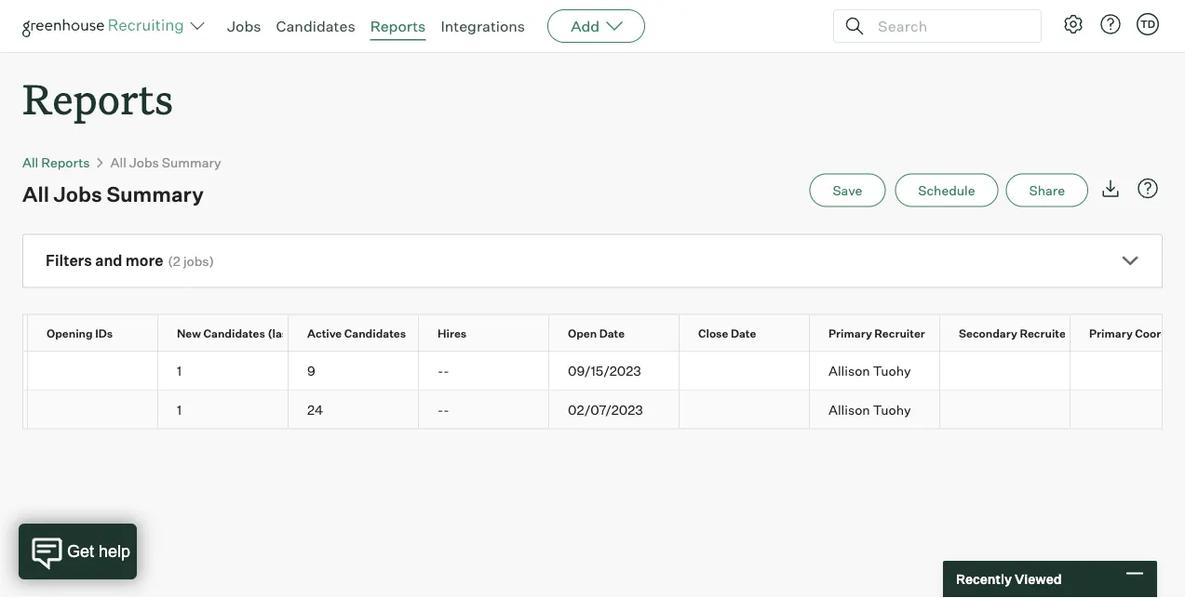 Task type: locate. For each thing, give the bounding box(es) containing it.
all
[[22, 154, 38, 171], [110, 154, 126, 171], [22, 181, 49, 207]]

1
[[177, 363, 182, 379], [177, 402, 182, 418]]

jobs link
[[227, 17, 261, 35]]

grid containing 1
[[0, 315, 1186, 429]]

0 vertical spatial tuohy
[[873, 363, 912, 379]]

1 primary from the left
[[829, 327, 873, 341]]

02/07/2023
[[568, 402, 643, 418]]

2 vertical spatial jobs
[[54, 181, 102, 207]]

)
[[209, 254, 214, 270]]

date inside column header
[[600, 327, 625, 341]]

candidates right jobs link
[[276, 17, 355, 35]]

primary recruiter column header
[[810, 315, 957, 351]]

primary recruiter
[[829, 327, 926, 341]]

1 vertical spatial summary
[[107, 181, 204, 207]]

--
[[438, 363, 450, 379], [438, 402, 450, 418]]

1 1 from the top
[[177, 363, 182, 379]]

date right close
[[731, 327, 757, 341]]

allison
[[829, 363, 871, 379], [829, 402, 871, 418]]

active candidates
[[307, 327, 406, 341]]

1 vertical spatial jobs
[[129, 154, 159, 171]]

new candidates (last 7 days) column header
[[158, 315, 334, 351]]

download image
[[1100, 178, 1122, 200]]

candidates inside the new candidates (last 7 days) column header
[[204, 327, 265, 341]]

09/15/2023
[[568, 363, 642, 379]]

candidates right 'new'
[[204, 327, 265, 341]]

24
[[307, 402, 323, 418]]

0 vertical spatial allison tuohy
[[829, 363, 912, 379]]

primary left recruiter
[[829, 327, 873, 341]]

2 allison tuohy from the top
[[829, 402, 912, 418]]

1 vertical spatial 1
[[177, 402, 182, 418]]

(
[[168, 254, 173, 270]]

coordinat
[[1136, 327, 1186, 341]]

schedule button
[[895, 174, 999, 207]]

opening ids
[[47, 327, 113, 341]]

-
[[438, 363, 444, 379], [444, 363, 450, 379], [438, 402, 444, 418], [444, 402, 450, 418]]

new candidates (last 7 days)
[[177, 327, 334, 341]]

date inside column header
[[731, 327, 757, 341]]

tuohy
[[873, 363, 912, 379], [873, 402, 912, 418]]

candidates inside the active candidates column header
[[344, 327, 406, 341]]

all reports
[[22, 154, 90, 171]]

primary left the coordinat
[[1090, 327, 1133, 341]]

share button
[[1006, 174, 1089, 207]]

candidates for new candidates (last 7 days)
[[204, 327, 265, 341]]

0 horizontal spatial jobs
[[54, 181, 102, 207]]

td button
[[1134, 9, 1163, 39]]

reports
[[370, 17, 426, 35], [22, 71, 173, 126], [41, 154, 90, 171]]

add
[[571, 17, 600, 35]]

1 horizontal spatial primary
[[1090, 327, 1133, 341]]

all jobs summary link
[[110, 154, 221, 171]]

1 vertical spatial allison
[[829, 402, 871, 418]]

all jobs summary
[[110, 154, 221, 171], [22, 181, 204, 207]]

candidates right active
[[344, 327, 406, 341]]

1 allison tuohy from the top
[[829, 363, 912, 379]]

primary
[[829, 327, 873, 341], [1090, 327, 1133, 341]]

candidates link
[[276, 17, 355, 35]]

candidates
[[276, 17, 355, 35], [204, 327, 265, 341], [344, 327, 406, 341]]

primary for primary coordinat
[[1090, 327, 1133, 341]]

all reports link
[[22, 154, 90, 171]]

1 vertical spatial all jobs summary
[[22, 181, 204, 207]]

open date column header
[[550, 315, 696, 351]]

allison tuohy
[[829, 363, 912, 379], [829, 402, 912, 418]]

1 date from the left
[[600, 327, 625, 341]]

9
[[307, 363, 316, 379]]

2 primary from the left
[[1090, 327, 1133, 341]]

open
[[568, 327, 597, 341]]

primary inside column header
[[829, 327, 873, 341]]

date right open
[[600, 327, 625, 341]]

0 vertical spatial allison
[[829, 363, 871, 379]]

summary
[[162, 154, 221, 171], [107, 181, 204, 207]]

recently viewed
[[957, 572, 1062, 588]]

viewed
[[1015, 572, 1062, 588]]

1 horizontal spatial jobs
[[129, 154, 159, 171]]

2 date from the left
[[731, 327, 757, 341]]

opening ids column header
[[28, 315, 174, 351]]

close
[[699, 327, 729, 341]]

configure image
[[1063, 13, 1085, 35]]

0 vertical spatial jobs
[[227, 17, 261, 35]]

close date
[[699, 327, 757, 341]]

jobs
[[227, 17, 261, 35], [129, 154, 159, 171], [54, 181, 102, 207]]

jobs down all reports link on the left top of the page
[[54, 181, 102, 207]]

0 horizontal spatial primary
[[829, 327, 873, 341]]

1 tuohy from the top
[[873, 363, 912, 379]]

active
[[307, 327, 342, 341]]

1 vertical spatial --
[[438, 402, 450, 418]]

hires
[[438, 327, 467, 341]]

2 tuohy from the top
[[873, 402, 912, 418]]

0 vertical spatial --
[[438, 363, 450, 379]]

date
[[600, 327, 625, 341], [731, 327, 757, 341]]

days)
[[304, 327, 334, 341]]

1 vertical spatial allison tuohy
[[829, 402, 912, 418]]

1 horizontal spatial date
[[731, 327, 757, 341]]

cell
[[0, 352, 28, 390], [28, 352, 158, 390], [680, 352, 810, 390], [941, 352, 1071, 390], [0, 391, 28, 429], [28, 391, 158, 429], [680, 391, 810, 429], [941, 391, 1071, 429]]

recruiters
[[1020, 327, 1077, 341]]

jobs right all reports link on the left top of the page
[[129, 154, 159, 171]]

jobs left candidates link
[[227, 17, 261, 35]]

recently
[[957, 572, 1013, 588]]

2 vertical spatial reports
[[41, 154, 90, 171]]

0 horizontal spatial date
[[600, 327, 625, 341]]

grid
[[0, 315, 1186, 429]]

save and schedule this report to revisit it! element
[[810, 174, 895, 207]]

1 vertical spatial tuohy
[[873, 402, 912, 418]]

2 horizontal spatial jobs
[[227, 17, 261, 35]]

primary for primary recruiter
[[829, 327, 873, 341]]

0 vertical spatial 1
[[177, 363, 182, 379]]



Task type: vqa. For each thing, say whether or not it's contained in the screenshot.
Save and schedule this report to revisit it! element
yes



Task type: describe. For each thing, give the bounding box(es) containing it.
schedule
[[919, 182, 976, 199]]

and
[[95, 252, 122, 270]]

save
[[833, 182, 863, 199]]

2 -- from the top
[[438, 402, 450, 418]]

faq image
[[1137, 178, 1160, 200]]

jobs
[[183, 254, 209, 270]]

2 allison from the top
[[829, 402, 871, 418]]

1 vertical spatial reports
[[22, 71, 173, 126]]

integrations link
[[441, 17, 525, 35]]

open date
[[568, 327, 625, 341]]

filters and more ( 2 jobs )
[[46, 252, 214, 270]]

0 vertical spatial summary
[[162, 154, 221, 171]]

reports link
[[370, 17, 426, 35]]

recruiter
[[875, 327, 926, 341]]

Search text field
[[874, 13, 1025, 40]]

all for all reports link on the left top of the page
[[22, 154, 38, 171]]

new
[[177, 327, 201, 341]]

integrations
[[441, 17, 525, 35]]

hires column header
[[419, 315, 565, 351]]

primary coordinat
[[1090, 327, 1186, 341]]

td
[[1141, 18, 1156, 30]]

date for open date
[[600, 327, 625, 341]]

all for all jobs summary link on the left of the page
[[110, 154, 126, 171]]

add button
[[548, 9, 646, 43]]

secondary recruiters column header
[[941, 315, 1087, 351]]

2
[[173, 254, 181, 270]]

secondary
[[959, 327, 1018, 341]]

share
[[1030, 182, 1066, 199]]

active candidates column header
[[289, 315, 435, 351]]

close date column header
[[680, 315, 826, 351]]

(last
[[268, 327, 292, 341]]

filters
[[46, 252, 92, 270]]

1 allison from the top
[[829, 363, 871, 379]]

opening
[[47, 327, 93, 341]]

1 -- from the top
[[438, 363, 450, 379]]

save button
[[810, 174, 886, 207]]

ids
[[95, 327, 113, 341]]

7
[[295, 327, 301, 341]]

2 1 from the top
[[177, 402, 182, 418]]

greenhouse recruiting image
[[22, 15, 190, 37]]

more
[[126, 252, 163, 270]]

date for close date
[[731, 327, 757, 341]]

0 vertical spatial reports
[[370, 17, 426, 35]]

td button
[[1137, 13, 1160, 35]]

secondary recruiters
[[959, 327, 1077, 341]]

0 vertical spatial all jobs summary
[[110, 154, 221, 171]]

candidates for active candidates
[[344, 327, 406, 341]]



